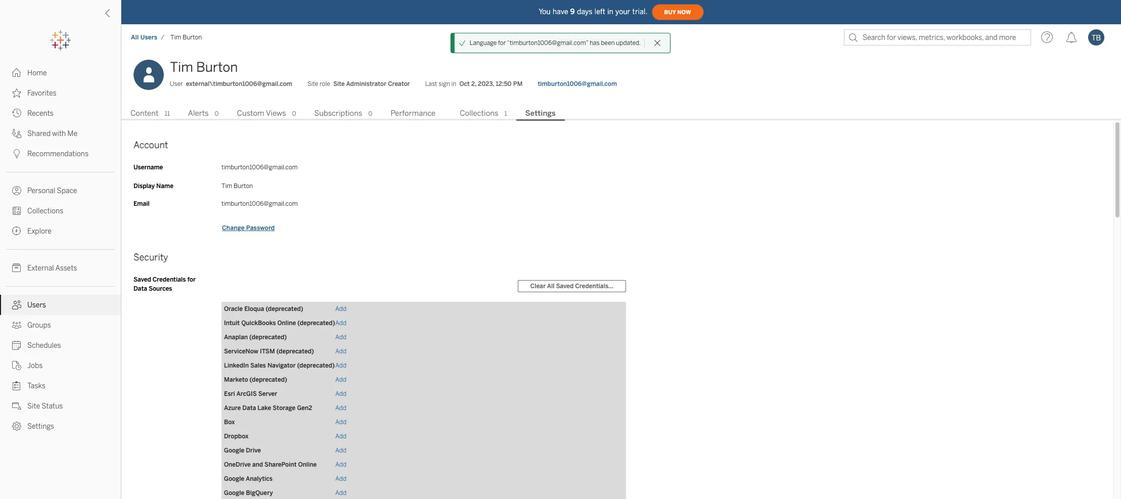Task type: locate. For each thing, give the bounding box(es) containing it.
tim burton
[[171, 34, 202, 41], [170, 59, 238, 75], [222, 183, 253, 190]]

external assets link
[[0, 258, 121, 278]]

site inside site status link
[[27, 402, 40, 411]]

by text only_f5he34f image inside the recents link
[[12, 109, 21, 118]]

1 vertical spatial google
[[224, 476, 245, 483]]

6 by text only_f5he34f image from the top
[[12, 206, 21, 216]]

4 add link from the top
[[335, 348, 347, 355]]

site
[[308, 80, 318, 88], [333, 80, 345, 88], [27, 402, 40, 411]]

by text only_f5he34f image left jobs
[[12, 361, 21, 370]]

all users link
[[131, 33, 158, 41]]

role
[[320, 80, 330, 88]]

custom views
[[237, 109, 286, 118]]

1 google from the top
[[224, 447, 245, 454]]

1 horizontal spatial for
[[498, 39, 506, 47]]

by text only_f5he34f image left tasks
[[12, 382, 21, 391]]

site for site status
[[27, 402, 40, 411]]

in right the sign
[[452, 80, 457, 88]]

by text only_f5he34f image left personal
[[12, 186, 21, 195]]

google down dropbox
[[224, 447, 245, 454]]

by text only_f5he34f image down site status link
[[12, 422, 21, 431]]

3 add link from the top
[[335, 334, 347, 341]]

tim burton right '/'
[[171, 34, 202, 41]]

7 add link from the top
[[335, 391, 347, 398]]

6 by text only_f5he34f image from the top
[[12, 382, 21, 391]]

0 horizontal spatial users
[[27, 301, 46, 310]]

for right language
[[498, 39, 506, 47]]

5 add link from the top
[[335, 362, 347, 369]]

13 add from the top
[[335, 476, 347, 483]]

0 horizontal spatial 0
[[215, 110, 219, 117]]

by text only_f5he34f image inside site status link
[[12, 402, 21, 411]]

timburton1006@gmail.com for username
[[222, 164, 298, 171]]

sales
[[250, 362, 266, 369]]

oracle
[[224, 306, 243, 313]]

all right clear
[[547, 283, 555, 290]]

by text only_f5he34f image for schedules
[[12, 341, 21, 350]]

drive
[[246, 447, 261, 454]]

by text only_f5he34f image inside external assets link
[[12, 264, 21, 273]]

status
[[42, 402, 63, 411]]

2 0 from the left
[[292, 110, 296, 117]]

by text only_f5he34f image left groups
[[12, 321, 21, 330]]

by text only_f5he34f image inside schedules link
[[12, 341, 21, 350]]

by text only_f5he34f image inside groups link
[[12, 321, 21, 330]]

by text only_f5he34f image for shared with me
[[12, 129, 21, 138]]

google for google bigquery
[[224, 490, 245, 497]]

saved credentials for data sources
[[134, 276, 196, 292]]

by text only_f5he34f image for tasks
[[12, 382, 21, 391]]

0 vertical spatial burton
[[183, 34, 202, 41]]

updated.
[[616, 39, 641, 47]]

by text only_f5he34f image
[[12, 68, 21, 77], [12, 89, 21, 98], [12, 109, 21, 118], [12, 129, 21, 138], [12, 186, 21, 195], [12, 206, 21, 216], [12, 264, 21, 273], [12, 321, 21, 330]]

account
[[134, 140, 168, 151]]

2 vertical spatial google
[[224, 490, 245, 497]]

burton up the user external\timburton1006@gmail.com at the left top
[[196, 59, 238, 75]]

collections left 1
[[460, 109, 499, 118]]

for inside saved credentials for data sources
[[187, 276, 196, 283]]

1 vertical spatial settings
[[27, 422, 54, 431]]

8 add from the top
[[335, 405, 347, 412]]

2 vertical spatial timburton1006@gmail.com
[[222, 200, 298, 207]]

by text only_f5he34f image left 'site status'
[[12, 402, 21, 411]]

add for google analytics
[[335, 476, 347, 483]]

schedules link
[[0, 335, 121, 356]]

0 vertical spatial settings
[[526, 109, 556, 118]]

2 google from the top
[[224, 476, 245, 483]]

burton up the change password
[[234, 183, 253, 190]]

3 by text only_f5he34f image from the top
[[12, 301, 21, 310]]

0 horizontal spatial collections
[[27, 207, 63, 216]]

1 horizontal spatial 0
[[292, 110, 296, 117]]

2 by text only_f5he34f image from the top
[[12, 227, 21, 236]]

last sign in oct 2, 2023, 12:50 pm
[[425, 80, 523, 88]]

8 by text only_f5he34f image from the top
[[12, 321, 21, 330]]

explore
[[27, 227, 52, 236]]

intuit
[[224, 320, 240, 327]]

all inside button
[[547, 283, 555, 290]]

12 add from the top
[[335, 461, 347, 468]]

clear all saved credentials… button
[[518, 280, 626, 292]]

saved right clear
[[556, 283, 574, 290]]

0 right alerts
[[215, 110, 219, 117]]

2 by text only_f5he34f image from the top
[[12, 89, 21, 98]]

1 vertical spatial all
[[547, 283, 555, 290]]

"timburton1006@gmail.com"
[[507, 39, 589, 47]]

arcgis
[[236, 391, 257, 398]]

(deprecated)
[[266, 306, 303, 313], [298, 320, 335, 327], [249, 334, 287, 341], [277, 348, 314, 355], [297, 362, 335, 369], [250, 376, 287, 383]]

site for site role site administrator creator
[[308, 80, 318, 88]]

0 right views
[[292, 110, 296, 117]]

saved up sources
[[134, 276, 151, 283]]

9 add link from the top
[[335, 419, 347, 426]]

collections
[[460, 109, 499, 118], [27, 207, 63, 216]]

0 vertical spatial google
[[224, 447, 245, 454]]

by text only_f5he34f image left schedules
[[12, 341, 21, 350]]

add for google drive
[[335, 447, 347, 454]]

settings inside sub-spaces tab list
[[526, 109, 556, 118]]

4 by text only_f5he34f image from the top
[[12, 129, 21, 138]]

anaplan (deprecated)
[[224, 334, 287, 341]]

by text only_f5he34f image inside favorites link
[[12, 89, 21, 98]]

settings right 1
[[526, 109, 556, 118]]

buy
[[665, 9, 676, 15]]

collections inside main navigation. press the up and down arrow keys to access links. element
[[27, 207, 63, 216]]

tim burton main content
[[121, 51, 1122, 499]]

1 vertical spatial for
[[187, 276, 196, 283]]

by text only_f5he34f image left shared
[[12, 129, 21, 138]]

users up groups
[[27, 301, 46, 310]]

data down esri arcgis server
[[242, 405, 256, 412]]

data left sources
[[134, 285, 147, 292]]

google drive
[[224, 447, 261, 454]]

6 add from the top
[[335, 376, 347, 383]]

1 vertical spatial timburton1006@gmail.com
[[222, 164, 298, 171]]

in right the left
[[608, 7, 614, 16]]

/
[[161, 34, 164, 41]]

add link for oracle eloqua (deprecated)
[[335, 306, 347, 313]]

2 horizontal spatial 0
[[369, 110, 373, 117]]

change
[[222, 225, 245, 232]]

1 0 from the left
[[215, 110, 219, 117]]

8 by text only_f5he34f image from the top
[[12, 422, 21, 431]]

1 vertical spatial tim burton
[[170, 59, 238, 75]]

1 vertical spatial collections
[[27, 207, 63, 216]]

0 vertical spatial tim burton
[[171, 34, 202, 41]]

7 by text only_f5he34f image from the top
[[12, 402, 21, 411]]

0 horizontal spatial in
[[452, 80, 457, 88]]

all left '/'
[[131, 34, 139, 41]]

views
[[266, 109, 286, 118]]

14 add link from the top
[[335, 490, 347, 497]]

google down google analytics
[[224, 490, 245, 497]]

collections link
[[0, 201, 121, 221]]

7 by text only_f5he34f image from the top
[[12, 264, 21, 273]]

3 google from the top
[[224, 490, 245, 497]]

4 by text only_f5he34f image from the top
[[12, 341, 21, 350]]

recommendations link
[[0, 144, 121, 164]]

2 vertical spatial burton
[[234, 183, 253, 190]]

saved inside clear all saved credentials… button
[[556, 283, 574, 290]]

0 vertical spatial users
[[141, 34, 157, 41]]

by text only_f5he34f image left favorites
[[12, 89, 21, 98]]

5 by text only_f5he34f image from the top
[[12, 186, 21, 195]]

1 vertical spatial users
[[27, 301, 46, 310]]

0 vertical spatial data
[[134, 285, 147, 292]]

custom
[[237, 109, 265, 118]]

1 horizontal spatial all
[[547, 283, 555, 290]]

0 horizontal spatial saved
[[134, 276, 151, 283]]

google
[[224, 447, 245, 454], [224, 476, 245, 483], [224, 490, 245, 497]]

jobs link
[[0, 356, 121, 376]]

tim right '/'
[[171, 34, 181, 41]]

by text only_f5he34f image left the home
[[12, 68, 21, 77]]

add for onedrive and sharepoint online
[[335, 461, 347, 468]]

google for google analytics
[[224, 476, 245, 483]]

add link for onedrive and sharepoint online
[[335, 461, 347, 468]]

4 add from the top
[[335, 348, 347, 355]]

settings inside main navigation. press the up and down arrow keys to access links. element
[[27, 422, 54, 431]]

for right credentials
[[187, 276, 196, 283]]

site right role on the top of the page
[[333, 80, 345, 88]]

online
[[278, 320, 296, 327], [298, 461, 317, 468]]

1 by text only_f5he34f image from the top
[[12, 149, 21, 158]]

add link for google drive
[[335, 447, 347, 454]]

9
[[571, 7, 575, 16]]

by text only_f5he34f image inside shared with me link
[[12, 129, 21, 138]]

burton right '/'
[[183, 34, 202, 41]]

eloqua
[[244, 306, 264, 313]]

by text only_f5he34f image inside recommendations link
[[12, 149, 21, 158]]

1 by text only_f5he34f image from the top
[[12, 68, 21, 77]]

your
[[616, 7, 631, 16]]

0 horizontal spatial site
[[27, 402, 40, 411]]

by text only_f5he34f image for recommendations
[[12, 149, 21, 158]]

shared with me link
[[0, 123, 121, 144]]

external assets
[[27, 264, 77, 273]]

by text only_f5he34f image inside personal space link
[[12, 186, 21, 195]]

12:50
[[496, 80, 512, 88]]

azure data lake storage gen2
[[224, 405, 312, 412]]

10 add from the top
[[335, 433, 347, 440]]

settings link
[[0, 416, 121, 437]]

settings down 'site status'
[[27, 422, 54, 431]]

users left '/'
[[141, 34, 157, 41]]

11 add from the top
[[335, 447, 347, 454]]

add for marketo (deprecated)
[[335, 376, 347, 383]]

external
[[27, 264, 54, 273]]

performance
[[391, 109, 436, 118]]

by text only_f5he34f image left recents
[[12, 109, 21, 118]]

tim burton up 'change'
[[222, 183, 253, 190]]

11
[[165, 110, 170, 117]]

1 horizontal spatial online
[[298, 461, 317, 468]]

0 vertical spatial online
[[278, 320, 296, 327]]

0 horizontal spatial for
[[187, 276, 196, 283]]

username
[[134, 164, 163, 171]]

add for esri arcgis server
[[335, 391, 347, 398]]

1 vertical spatial online
[[298, 461, 317, 468]]

by text only_f5he34f image for collections
[[12, 206, 21, 216]]

clear
[[531, 283, 546, 290]]

11 add link from the top
[[335, 447, 347, 454]]

by text only_f5he34f image inside home "link"
[[12, 68, 21, 77]]

by text only_f5he34f image up explore link
[[12, 206, 21, 216]]

by text only_f5he34f image inside settings link
[[12, 422, 21, 431]]

recommendations
[[27, 150, 89, 158]]

online down oracle eloqua (deprecated)
[[278, 320, 296, 327]]

recents
[[27, 109, 54, 118]]

9 add from the top
[[335, 419, 347, 426]]

1 add link from the top
[[335, 306, 347, 313]]

tim burton up the user external\timburton1006@gmail.com at the left top
[[170, 59, 238, 75]]

sources
[[149, 285, 172, 292]]

by text only_f5he34f image left explore
[[12, 227, 21, 236]]

with
[[52, 130, 66, 138]]

saved inside saved credentials for data sources
[[134, 276, 151, 283]]

online right sharepoint
[[298, 461, 317, 468]]

5 by text only_f5he34f image from the top
[[12, 361, 21, 370]]

by text only_f5he34f image inside tasks link
[[12, 382, 21, 391]]

0 vertical spatial for
[[498, 39, 506, 47]]

add link for esri arcgis server
[[335, 391, 347, 398]]

by text only_f5he34f image for recents
[[12, 109, 21, 118]]

1 horizontal spatial saved
[[556, 283, 574, 290]]

1 horizontal spatial collections
[[460, 109, 499, 118]]

user external\timburton1006@gmail.com
[[170, 80, 292, 88]]

1 vertical spatial tim
[[170, 59, 193, 75]]

data inside saved credentials for data sources
[[134, 285, 147, 292]]

14 add from the top
[[335, 490, 347, 497]]

0 vertical spatial collections
[[460, 109, 499, 118]]

google down onedrive
[[224, 476, 245, 483]]

all
[[131, 34, 139, 41], [547, 283, 555, 290]]

13 add link from the top
[[335, 476, 347, 483]]

language for "timburton1006@gmail.com" has been updated.
[[470, 39, 641, 47]]

10 add link from the top
[[335, 433, 347, 440]]

home link
[[0, 63, 121, 83]]

data
[[134, 285, 147, 292], [242, 405, 256, 412]]

site left the status on the bottom of page
[[27, 402, 40, 411]]

box
[[224, 419, 235, 426]]

navigation panel element
[[0, 30, 121, 437]]

add for box
[[335, 419, 347, 426]]

by text only_f5he34f image left 'external'
[[12, 264, 21, 273]]

add link for anaplan (deprecated)
[[335, 334, 347, 341]]

3 0 from the left
[[369, 110, 373, 117]]

add link for azure data lake storage gen2
[[335, 405, 347, 412]]

display
[[134, 183, 155, 190]]

tim burton element
[[167, 34, 205, 41]]

12 add link from the top
[[335, 461, 347, 468]]

tim up 'change'
[[222, 183, 232, 190]]

6 add link from the top
[[335, 376, 347, 383]]

linkedin
[[224, 362, 249, 369]]

1 horizontal spatial in
[[608, 7, 614, 16]]

by text only_f5he34f image inside users link
[[12, 301, 21, 310]]

0 vertical spatial tim
[[171, 34, 181, 41]]

tasks
[[27, 382, 46, 391]]

8 add link from the top
[[335, 405, 347, 412]]

2 add link from the top
[[335, 320, 347, 327]]

site left role on the top of the page
[[308, 80, 318, 88]]

1 horizontal spatial site
[[308, 80, 318, 88]]

0 vertical spatial all
[[131, 34, 139, 41]]

language for "timburton1006@gmail.com" has been updated. alert
[[470, 38, 641, 48]]

by text only_f5he34f image inside explore link
[[12, 227, 21, 236]]

by text only_f5he34f image
[[12, 149, 21, 158], [12, 227, 21, 236], [12, 301, 21, 310], [12, 341, 21, 350], [12, 361, 21, 370], [12, 382, 21, 391], [12, 402, 21, 411], [12, 422, 21, 431]]

0 down administrator
[[369, 110, 373, 117]]

display name
[[134, 183, 174, 190]]

space
[[57, 187, 77, 195]]

0 horizontal spatial settings
[[27, 422, 54, 431]]

last
[[425, 80, 437, 88]]

quickbooks
[[241, 320, 276, 327]]

by text only_f5he34f image inside jobs link
[[12, 361, 21, 370]]

tim up user
[[170, 59, 193, 75]]

by text only_f5he34f image inside collections link
[[12, 206, 21, 216]]

by text only_f5he34f image up groups link
[[12, 301, 21, 310]]

1 add from the top
[[335, 306, 347, 313]]

password
[[246, 225, 275, 232]]

collections down personal
[[27, 207, 63, 216]]

1 horizontal spatial settings
[[526, 109, 556, 118]]

by text only_f5he34f image for users
[[12, 301, 21, 310]]

1 vertical spatial data
[[242, 405, 256, 412]]

3 by text only_f5he34f image from the top
[[12, 109, 21, 118]]

groups link
[[0, 315, 121, 335]]

add link for intuit quickbooks online (deprecated)
[[335, 320, 347, 327]]

1 vertical spatial in
[[452, 80, 457, 88]]

add link for dropbox
[[335, 433, 347, 440]]

0 horizontal spatial data
[[134, 285, 147, 292]]

by text only_f5he34f image left recommendations
[[12, 149, 21, 158]]

7 add from the top
[[335, 391, 347, 398]]

3 add from the top
[[335, 334, 347, 341]]

0
[[215, 110, 219, 117], [292, 110, 296, 117], [369, 110, 373, 117]]

oct
[[460, 80, 470, 88]]



Task type: vqa. For each thing, say whether or not it's contained in the screenshot.


Task type: describe. For each thing, give the bounding box(es) containing it.
1 vertical spatial burton
[[196, 59, 238, 75]]

2 add from the top
[[335, 320, 347, 327]]

lake
[[258, 405, 271, 412]]

collections inside sub-spaces tab list
[[460, 109, 499, 118]]

schedules
[[27, 342, 61, 350]]

add for anaplan (deprecated)
[[335, 334, 347, 341]]

by text only_f5he34f image for explore
[[12, 227, 21, 236]]

2 horizontal spatial site
[[333, 80, 345, 88]]

sub-spaces tab list
[[121, 108, 1122, 121]]

add link for box
[[335, 419, 347, 426]]

personal
[[27, 187, 55, 195]]

0 vertical spatial timburton1006@gmail.com
[[538, 80, 617, 88]]

add link for servicenow itsm (deprecated)
[[335, 348, 347, 355]]

add for oracle eloqua (deprecated)
[[335, 306, 347, 313]]

in inside tim burton main content
[[452, 80, 457, 88]]

external\timburton1006@gmail.com
[[186, 80, 292, 88]]

has
[[590, 39, 600, 47]]

change password
[[222, 225, 275, 232]]

groups
[[27, 321, 51, 330]]

1
[[505, 110, 507, 117]]

name
[[156, 183, 174, 190]]

0 horizontal spatial all
[[131, 34, 139, 41]]

sharepoint
[[265, 461, 297, 468]]

esri arcgis server
[[224, 391, 277, 398]]

buy now
[[665, 9, 691, 15]]

linkedin sales navigator (deprecated) add
[[224, 362, 347, 369]]

intuit quickbooks online (deprecated) add
[[224, 320, 347, 327]]

add link for google bigquery
[[335, 490, 347, 497]]

by text only_f5he34f image for jobs
[[12, 361, 21, 370]]

and
[[252, 461, 263, 468]]

credentials
[[153, 276, 186, 283]]

recents link
[[0, 103, 121, 123]]

tasks link
[[0, 376, 121, 396]]

shared
[[27, 130, 51, 138]]

for inside alert
[[498, 39, 506, 47]]

add link for marketo (deprecated)
[[335, 376, 347, 383]]

add link for linkedin sales navigator (deprecated)
[[335, 362, 347, 369]]

add for dropbox
[[335, 433, 347, 440]]

1 horizontal spatial data
[[242, 405, 256, 412]]

pm
[[513, 80, 523, 88]]

by text only_f5he34f image for external assets
[[12, 264, 21, 273]]

been
[[601, 39, 615, 47]]

favorites link
[[0, 83, 121, 103]]

add for azure data lake storage gen2
[[335, 405, 347, 412]]

left
[[595, 7, 606, 16]]

add link for google analytics
[[335, 476, 347, 483]]

google bigquery
[[224, 490, 273, 497]]

1 horizontal spatial users
[[141, 34, 157, 41]]

jobs
[[27, 362, 43, 370]]

all users /
[[131, 34, 164, 41]]

timburton1006@gmail.com for email
[[222, 200, 298, 207]]

Search for views, metrics, workbooks, and more text field
[[844, 29, 1032, 46]]

security
[[134, 252, 168, 263]]

google analytics
[[224, 476, 273, 483]]

users link
[[0, 295, 121, 315]]

home
[[27, 69, 47, 77]]

onedrive
[[224, 461, 251, 468]]

servicenow
[[224, 348, 259, 355]]

2 vertical spatial tim burton
[[222, 183, 253, 190]]

shared with me
[[27, 130, 78, 138]]

subscriptions
[[314, 109, 363, 118]]

onedrive and sharepoint online
[[224, 461, 317, 468]]

dropbox
[[224, 433, 249, 440]]

0 for alerts
[[215, 110, 219, 117]]

administrator
[[346, 80, 387, 88]]

by text only_f5he34f image for favorites
[[12, 89, 21, 98]]

by text only_f5he34f image for home
[[12, 68, 21, 77]]

2,
[[472, 80, 477, 88]]

user
[[170, 80, 183, 88]]

by text only_f5he34f image for personal space
[[12, 186, 21, 195]]

bigquery
[[246, 490, 273, 497]]

5 add from the top
[[335, 362, 347, 369]]

by text only_f5he34f image for settings
[[12, 422, 21, 431]]

you have 9 days left in your trial.
[[539, 7, 648, 16]]

storage
[[273, 405, 296, 412]]

site status
[[27, 402, 63, 411]]

site role site administrator creator
[[308, 80, 410, 88]]

azure
[[224, 405, 241, 412]]

clear all saved credentials…
[[531, 283, 614, 290]]

alerts
[[188, 109, 209, 118]]

language
[[470, 39, 497, 47]]

add for google bigquery
[[335, 490, 347, 497]]

0 for subscriptions
[[369, 110, 373, 117]]

success image
[[459, 39, 466, 47]]

by text only_f5he34f image for groups
[[12, 321, 21, 330]]

2 vertical spatial tim
[[222, 183, 232, 190]]

0 vertical spatial in
[[608, 7, 614, 16]]

server
[[258, 391, 277, 398]]

0 for custom views
[[292, 110, 296, 117]]

explore link
[[0, 221, 121, 241]]

trial.
[[633, 7, 648, 16]]

content
[[131, 109, 159, 118]]

sign
[[439, 80, 450, 88]]

assets
[[55, 264, 77, 273]]

credentials…
[[575, 283, 614, 290]]

analytics
[[246, 476, 273, 483]]

buy now button
[[652, 4, 704, 20]]

by text only_f5he34f image for site status
[[12, 402, 21, 411]]

gen2
[[297, 405, 312, 412]]

timburton1006@gmail.com link
[[538, 79, 617, 89]]

you
[[539, 7, 551, 16]]

google for google drive
[[224, 447, 245, 454]]

now
[[678, 9, 691, 15]]

have
[[553, 7, 569, 16]]

add for servicenow itsm (deprecated)
[[335, 348, 347, 355]]

users inside main navigation. press the up and down arrow keys to access links. element
[[27, 301, 46, 310]]

main navigation. press the up and down arrow keys to access links. element
[[0, 63, 121, 437]]

favorites
[[27, 89, 56, 98]]

email
[[134, 200, 150, 207]]

me
[[67, 130, 78, 138]]

esri
[[224, 391, 235, 398]]

change password link
[[222, 224, 275, 232]]

0 horizontal spatial online
[[278, 320, 296, 327]]

navigator
[[268, 362, 296, 369]]



